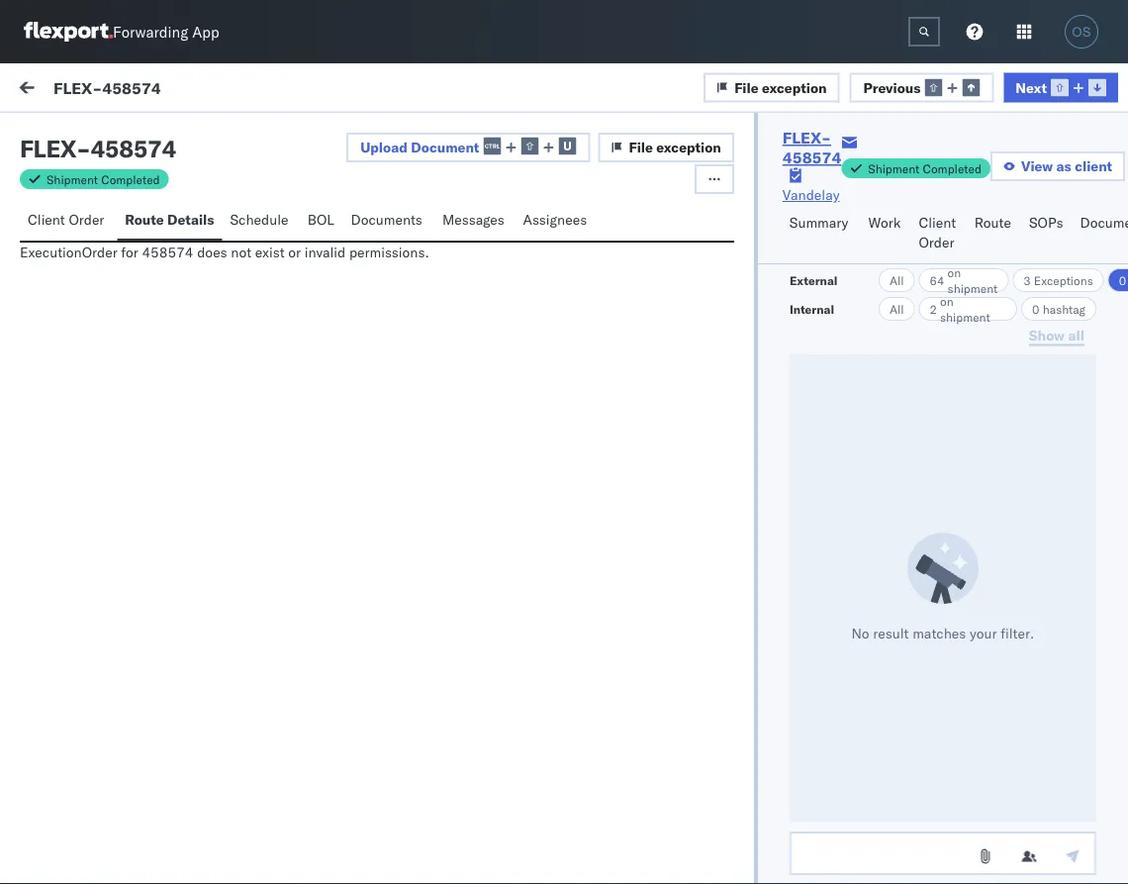 Task type: vqa. For each thing, say whether or not it's contained in the screenshot.
'Ocean FCL' corresponding to FLEX-1892921
no



Task type: describe. For each thing, give the bounding box(es) containing it.
view as client
[[1022, 157, 1113, 175]]

documents button
[[343, 202, 435, 241]]

dec
[[384, 232, 409, 249]]

os button
[[1060, 9, 1105, 54]]

ttt
[[59, 248, 75, 265]]

upload document
[[361, 138, 480, 156]]

permissions.
[[349, 244, 430, 261]]

test
[[140, 213, 166, 231]]

docume button
[[1073, 205, 1129, 263]]

1 vertical spatial file
[[629, 139, 654, 156]]

3 exceptions
[[1024, 273, 1094, 288]]

or
[[288, 244, 301, 261]]

am
[[522, 232, 544, 249]]

1 horizontal spatial shipment completed
[[869, 161, 982, 176]]

exceptions
[[1035, 273, 1094, 288]]

jason-test zhao
[[96, 213, 201, 231]]

64
[[930, 273, 945, 288]]

all for 64
[[890, 273, 905, 288]]

0 hashtag
[[1033, 302, 1086, 316]]

j z
[[68, 216, 77, 228]]

1 horizontal spatial client
[[919, 214, 957, 231]]

1 vertical spatial message
[[61, 172, 109, 187]]

schedule
[[230, 211, 289, 228]]

sops button
[[1022, 205, 1073, 263]]

1 vertical spatial -
[[627, 232, 635, 249]]

next button
[[1004, 73, 1119, 102]]

0 horizontal spatial completed
[[101, 172, 160, 187]]

forwarding app
[[113, 22, 219, 41]]

1 horizontal spatial shipment
[[869, 161, 920, 176]]

external (0)
[[32, 126, 113, 143]]

no result matches your filter.
[[852, 625, 1035, 642]]

related
[[870, 172, 911, 187]]

2026,
[[438, 232, 476, 249]]

external (0) button
[[24, 117, 125, 155]]

executionorder
[[20, 244, 118, 261]]

route for route details
[[125, 211, 164, 228]]

no
[[852, 625, 870, 642]]

sops
[[1030, 214, 1064, 231]]

document
[[411, 138, 480, 156]]

details
[[167, 211, 214, 228]]

documents
[[351, 211, 423, 228]]

0 for 0 hashtag
[[1033, 302, 1040, 316]]

flex- 458574 link
[[783, 128, 842, 167]]

for
[[121, 244, 138, 261]]

work for related
[[914, 172, 940, 187]]

assignees button
[[515, 202, 599, 241]]

0 vertical spatial -
[[76, 134, 91, 163]]

client order for the leftmost client order button
[[28, 211, 104, 228]]

related work item/shipment
[[870, 172, 1024, 187]]

view
[[1022, 157, 1054, 175]]

forwarding app link
[[24, 22, 219, 42]]

1 horizontal spatial completed
[[923, 161, 982, 176]]

pst
[[547, 232, 572, 249]]

route details
[[125, 211, 214, 228]]

your
[[970, 625, 998, 642]]

route for route
[[975, 214, 1012, 231]]

(0) for external (0)
[[87, 126, 113, 143]]

1 resize handle column header from the left
[[352, 165, 375, 884]]

hashtag
[[1043, 302, 1086, 316]]

1 horizontal spatial client order button
[[912, 205, 967, 263]]

message inside "button"
[[147, 81, 205, 99]]

2 vertical spatial flex- 458574
[[869, 612, 962, 629]]

flex - 458574
[[20, 134, 176, 163]]

vandelay
[[783, 186, 840, 204]]

1 horizontal spatial file exception
[[735, 78, 827, 96]]

internal for internal (0)
[[133, 126, 181, 143]]

as
[[1057, 157, 1072, 175]]

flex-458574
[[53, 77, 161, 97]]

0 horizontal spatial client
[[28, 211, 65, 228]]

0 vertical spatial flex- 458574
[[783, 128, 842, 167]]

my work
[[20, 76, 108, 103]]

shipment for 64 on shipment
[[948, 281, 998, 296]]

assignees
[[523, 211, 587, 228]]

0 horizontal spatial shipment completed
[[47, 172, 160, 187]]

2 resize handle column header from the left
[[594, 165, 618, 884]]

result
[[874, 625, 910, 642]]

dec 20, 2026, 12:39 am pst
[[384, 232, 572, 249]]

zhao
[[170, 213, 201, 231]]

next
[[1016, 78, 1048, 96]]

client
[[1076, 157, 1113, 175]]

(0) for internal (0)
[[185, 126, 211, 143]]

previous
[[864, 78, 921, 96]]

filter.
[[1001, 625, 1035, 642]]

invalid
[[305, 244, 346, 261]]

message button
[[139, 63, 239, 117]]

executionorder for 458574 does not exist or invalid permissions.
[[20, 244, 430, 261]]

1 vertical spatial flex- 458574
[[869, 232, 962, 249]]

shipment for 2 on shipment
[[941, 309, 991, 324]]

work
[[869, 214, 902, 231]]

exist
[[255, 244, 285, 261]]

bol button
[[300, 202, 343, 241]]

work for my
[[57, 76, 108, 103]]

flex- down work
[[869, 232, 910, 249]]

20,
[[413, 232, 434, 249]]



Task type: locate. For each thing, give the bounding box(es) containing it.
internal (0)
[[133, 126, 211, 143]]

shipment inside 2 on shipment
[[941, 309, 991, 324]]

1 horizontal spatial internal
[[790, 302, 835, 316]]

client order up 64
[[919, 214, 957, 251]]

completed up the jason-
[[101, 172, 160, 187]]

2 (0) from the left
[[185, 126, 211, 143]]

1 458574 button from the top
[[12, 290, 1102, 384]]

1 horizontal spatial work
[[914, 172, 940, 187]]

completed
[[923, 161, 982, 176], [101, 172, 160, 187]]

flex- up vandelay at the top right
[[783, 128, 832, 148]]

client
[[28, 211, 65, 228], [919, 214, 957, 231]]

on right 64
[[948, 265, 962, 280]]

messages
[[443, 211, 505, 228]]

0 vertical spatial on
[[948, 265, 962, 280]]

1 vertical spatial all
[[890, 302, 905, 316]]

shipment inside 64 on shipment
[[948, 281, 998, 296]]

0 horizontal spatial route
[[125, 211, 164, 228]]

on
[[948, 265, 962, 280], [941, 294, 954, 308]]

0 vertical spatial exception
[[763, 78, 827, 96]]

-
[[76, 134, 91, 163], [627, 232, 635, 249]]

my
[[20, 76, 51, 103]]

order
[[69, 211, 104, 228], [919, 234, 955, 251]]

external inside button
[[32, 126, 84, 143]]

0 horizontal spatial file
[[629, 139, 654, 156]]

on for 2
[[941, 294, 954, 308]]

client order up the executionorder
[[28, 211, 104, 228]]

0 down docume button
[[1120, 273, 1127, 288]]

upload
[[361, 138, 408, 156]]

schedule button
[[222, 202, 300, 241]]

file exception
[[735, 78, 827, 96], [629, 139, 722, 156]]

route inside route button
[[975, 214, 1012, 231]]

1 horizontal spatial message
[[147, 81, 205, 99]]

z
[[71, 216, 77, 228]]

route button
[[967, 205, 1022, 263]]

(0) inside internal (0) button
[[185, 126, 211, 143]]

flex- 458574 left your
[[869, 612, 962, 629]]

1 vertical spatial external
[[790, 273, 838, 288]]

order up 64
[[919, 234, 955, 251]]

file
[[735, 78, 759, 96], [629, 139, 654, 156]]

2 on shipment
[[930, 294, 991, 324]]

all button left 64
[[879, 268, 915, 292]]

0 horizontal spatial exception
[[657, 139, 722, 156]]

shipment completed up work
[[869, 161, 982, 176]]

all button left the 2
[[879, 297, 915, 321]]

all left 64
[[890, 273, 905, 288]]

flex
[[20, 134, 76, 163]]

route inside route details button
[[125, 211, 164, 228]]

docume
[[1081, 214, 1129, 231]]

shipment
[[948, 281, 998, 296], [941, 309, 991, 324]]

flex- left matches
[[869, 612, 910, 629]]

458574 button
[[12, 290, 1102, 384], [12, 479, 1102, 574]]

client order button up 64
[[912, 205, 967, 263]]

1 vertical spatial internal
[[790, 302, 835, 316]]

resize handle column header
[[352, 165, 375, 884], [594, 165, 618, 884], [836, 165, 860, 884], [1078, 165, 1102, 884]]

0 left hashtag
[[1033, 302, 1040, 316]]

0 vertical spatial all
[[890, 273, 905, 288]]

shipment
[[869, 161, 920, 176], [47, 172, 98, 187]]

shipment right the 2
[[941, 309, 991, 324]]

0
[[1120, 273, 1127, 288], [1033, 302, 1040, 316]]

0 for 0
[[1120, 273, 1127, 288]]

0 horizontal spatial (0)
[[87, 126, 113, 143]]

order up the executionorder
[[69, 211, 104, 228]]

0 horizontal spatial work
[[57, 76, 108, 103]]

1 horizontal spatial -
[[627, 232, 635, 249]]

1 vertical spatial 0
[[1033, 302, 1040, 316]]

flex- 458574
[[783, 128, 842, 167], [869, 232, 962, 249], [869, 612, 962, 629]]

message up internal (0)
[[147, 81, 205, 99]]

2 458574 button from the top
[[12, 479, 1102, 574]]

client left j at the top of the page
[[28, 211, 65, 228]]

flex- 458574 up vandelay at the top right
[[783, 128, 842, 167]]

item/shipment
[[943, 172, 1024, 187]]

completed right related
[[923, 161, 982, 176]]

internal down message "button"
[[133, 126, 181, 143]]

(0) down message "button"
[[185, 126, 211, 143]]

on inside 64 on shipment
[[948, 265, 962, 280]]

0 vertical spatial 458574 button
[[12, 290, 1102, 384]]

0 vertical spatial shipment
[[948, 281, 998, 296]]

work button
[[861, 205, 912, 263]]

2 all button from the top
[[879, 297, 915, 321]]

0 button
[[1109, 268, 1129, 292]]

internal down summary button
[[790, 302, 835, 316]]

12:39
[[480, 232, 519, 249]]

internal for internal
[[790, 302, 835, 316]]

0 vertical spatial message
[[147, 81, 205, 99]]

None text field
[[909, 17, 941, 47]]

3 resize handle column header from the left
[[836, 165, 860, 884]]

all button
[[879, 268, 915, 292], [879, 297, 915, 321]]

client down related work item/shipment on the right of page
[[919, 214, 957, 231]]

view as client button
[[991, 152, 1126, 181]]

shipment completed
[[869, 161, 982, 176], [47, 172, 160, 187]]

0 horizontal spatial -
[[76, 134, 91, 163]]

internal (0) button
[[125, 117, 222, 155]]

external down summary button
[[790, 273, 838, 288]]

external
[[32, 126, 84, 143], [790, 273, 838, 288]]

route details button
[[117, 202, 222, 241]]

0 inside button
[[1120, 273, 1127, 288]]

0 horizontal spatial internal
[[133, 126, 181, 143]]

work right related
[[914, 172, 940, 187]]

0 horizontal spatial client order
[[28, 211, 104, 228]]

messages button
[[435, 202, 515, 241]]

1 horizontal spatial exception
[[763, 78, 827, 96]]

1 horizontal spatial order
[[919, 234, 955, 251]]

all button for 64
[[879, 268, 915, 292]]

vandelay link
[[783, 185, 840, 205]]

app
[[192, 22, 219, 41]]

0 vertical spatial work
[[57, 76, 108, 103]]

(0) inside external (0) button
[[87, 126, 113, 143]]

1 all from the top
[[890, 273, 905, 288]]

internal inside button
[[133, 126, 181, 143]]

0 horizontal spatial client order button
[[20, 202, 117, 241]]

jason-
[[96, 213, 140, 231]]

flex- 458574 down work
[[869, 232, 962, 249]]

1 horizontal spatial file
[[735, 78, 759, 96]]

1 vertical spatial work
[[914, 172, 940, 187]]

on right the 2
[[941, 294, 954, 308]]

shipment down flex
[[47, 172, 98, 187]]

external for external (0)
[[32, 126, 84, 143]]

all left the 2
[[890, 302, 905, 316]]

2
[[930, 302, 938, 316]]

0 horizontal spatial shipment
[[47, 172, 98, 187]]

0 vertical spatial internal
[[133, 126, 181, 143]]

0 vertical spatial 0
[[1120, 273, 1127, 288]]

upload document button
[[347, 133, 591, 162]]

0 vertical spatial file
[[735, 78, 759, 96]]

None text field
[[790, 832, 1097, 875]]

1 vertical spatial order
[[919, 234, 955, 251]]

work up 'external (0)'
[[57, 76, 108, 103]]

on for 64
[[948, 265, 962, 280]]

forwarding
[[113, 22, 188, 41]]

0 vertical spatial external
[[32, 126, 84, 143]]

route
[[125, 211, 164, 228], [975, 214, 1012, 231]]

1 horizontal spatial (0)
[[185, 126, 211, 143]]

summary
[[790, 214, 849, 231]]

0 horizontal spatial file exception
[[629, 139, 722, 156]]

(0) down flex-458574
[[87, 126, 113, 143]]

1 all button from the top
[[879, 268, 915, 292]]

previous button
[[850, 73, 995, 102]]

shipment completed down 'flex - 458574' at the left of page
[[47, 172, 160, 187]]

1 horizontal spatial route
[[975, 214, 1012, 231]]

1 vertical spatial file exception
[[629, 139, 722, 156]]

summary button
[[782, 205, 861, 263]]

on inside 2 on shipment
[[941, 294, 954, 308]]

(0)
[[87, 126, 113, 143], [185, 126, 211, 143]]

0 horizontal spatial order
[[69, 211, 104, 228]]

4 resize handle column header from the left
[[1078, 165, 1102, 884]]

1 horizontal spatial 0
[[1120, 273, 1127, 288]]

not
[[231, 244, 252, 261]]

0 vertical spatial all button
[[879, 268, 915, 292]]

0 vertical spatial order
[[69, 211, 104, 228]]

- right pst
[[627, 232, 635, 249]]

client order
[[28, 211, 104, 228], [919, 214, 957, 251]]

458574
[[102, 77, 161, 97], [91, 134, 176, 163], [783, 148, 842, 167], [910, 232, 962, 249], [142, 244, 194, 261], [910, 328, 962, 345], [910, 517, 962, 534], [910, 612, 962, 629]]

work
[[57, 76, 108, 103], [914, 172, 940, 187]]

bol
[[308, 211, 335, 228]]

file exception button
[[704, 73, 840, 102], [704, 73, 840, 102], [599, 133, 735, 162], [599, 133, 735, 162]]

j
[[68, 216, 71, 228]]

2 all from the top
[[890, 302, 905, 316]]

exception
[[763, 78, 827, 96], [657, 139, 722, 156]]

3
[[1024, 273, 1031, 288]]

does
[[197, 244, 227, 261]]

external down my work at the left
[[32, 126, 84, 143]]

1 vertical spatial exception
[[657, 139, 722, 156]]

shipment up work
[[869, 161, 920, 176]]

1 vertical spatial shipment
[[941, 309, 991, 324]]

client order for the rightmost client order button
[[919, 214, 957, 251]]

0 horizontal spatial message
[[61, 172, 109, 187]]

1 vertical spatial all button
[[879, 297, 915, 321]]

flex- right my
[[53, 77, 102, 97]]

1 horizontal spatial external
[[790, 273, 838, 288]]

flex-
[[53, 77, 102, 97], [783, 128, 832, 148], [869, 232, 910, 249], [869, 612, 910, 629]]

matches
[[913, 625, 967, 642]]

message down 'flex - 458574' at the left of page
[[61, 172, 109, 187]]

all for 2
[[890, 302, 905, 316]]

1 vertical spatial 458574 button
[[12, 479, 1102, 574]]

external for external
[[790, 273, 838, 288]]

os
[[1073, 24, 1092, 39]]

shipment right 64
[[948, 281, 998, 296]]

all button for 2
[[879, 297, 915, 321]]

1 vertical spatial on
[[941, 294, 954, 308]]

1 horizontal spatial client order
[[919, 214, 957, 251]]

1 (0) from the left
[[87, 126, 113, 143]]

0 horizontal spatial 0
[[1033, 302, 1040, 316]]

client order button up the executionorder
[[20, 202, 117, 241]]

0 vertical spatial file exception
[[735, 78, 827, 96]]

all
[[890, 273, 905, 288], [890, 302, 905, 316]]

0 horizontal spatial external
[[32, 126, 84, 143]]

- down my work at the left
[[76, 134, 91, 163]]

flexport. image
[[24, 22, 113, 42]]

64 on shipment
[[930, 265, 998, 296]]



